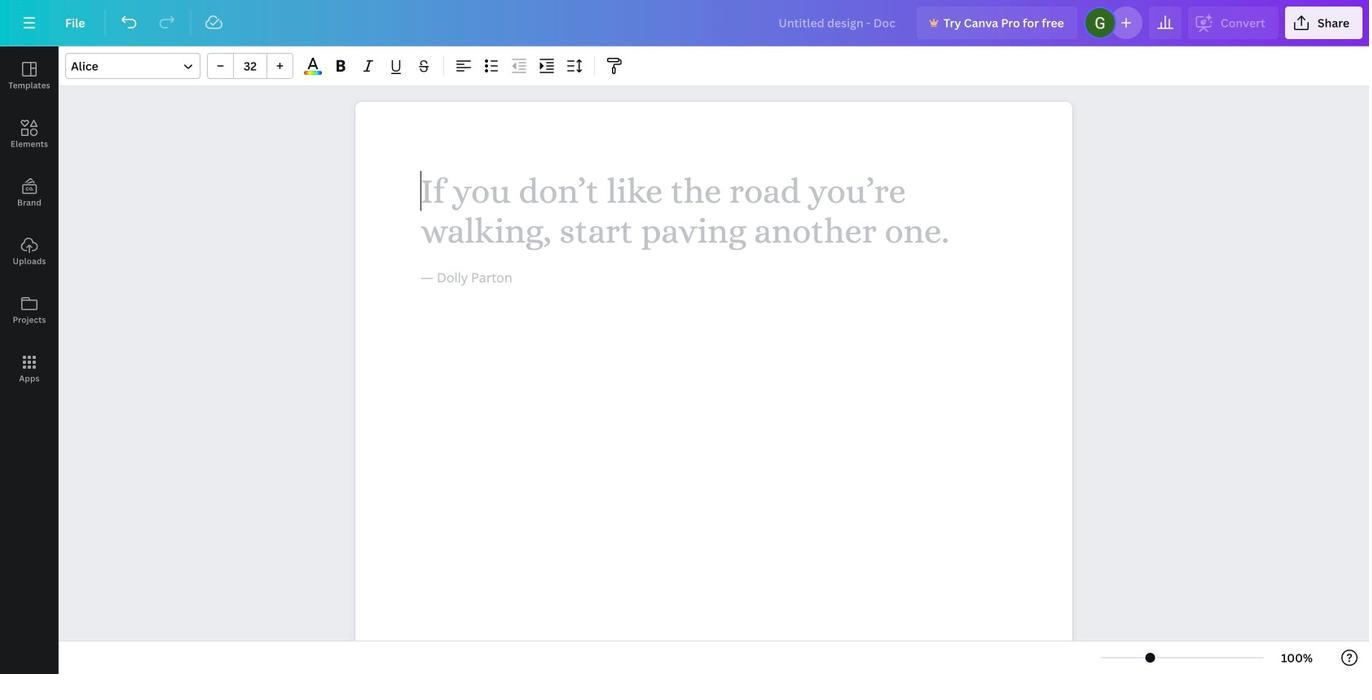 Task type: describe. For each thing, give the bounding box(es) containing it.
– – number field
[[239, 58, 262, 74]]



Task type: vqa. For each thing, say whether or not it's contained in the screenshot.
Facebook Cover by Aleksandra Chubar link to the left
no



Task type: locate. For each thing, give the bounding box(es) containing it.
Zoom button
[[1271, 645, 1324, 672]]

None text field
[[355, 102, 1073, 675]]

side panel tab list
[[0, 46, 59, 399]]

group
[[207, 53, 293, 79]]

Design title text field
[[766, 7, 910, 39]]

main menu bar
[[0, 0, 1369, 46]]



